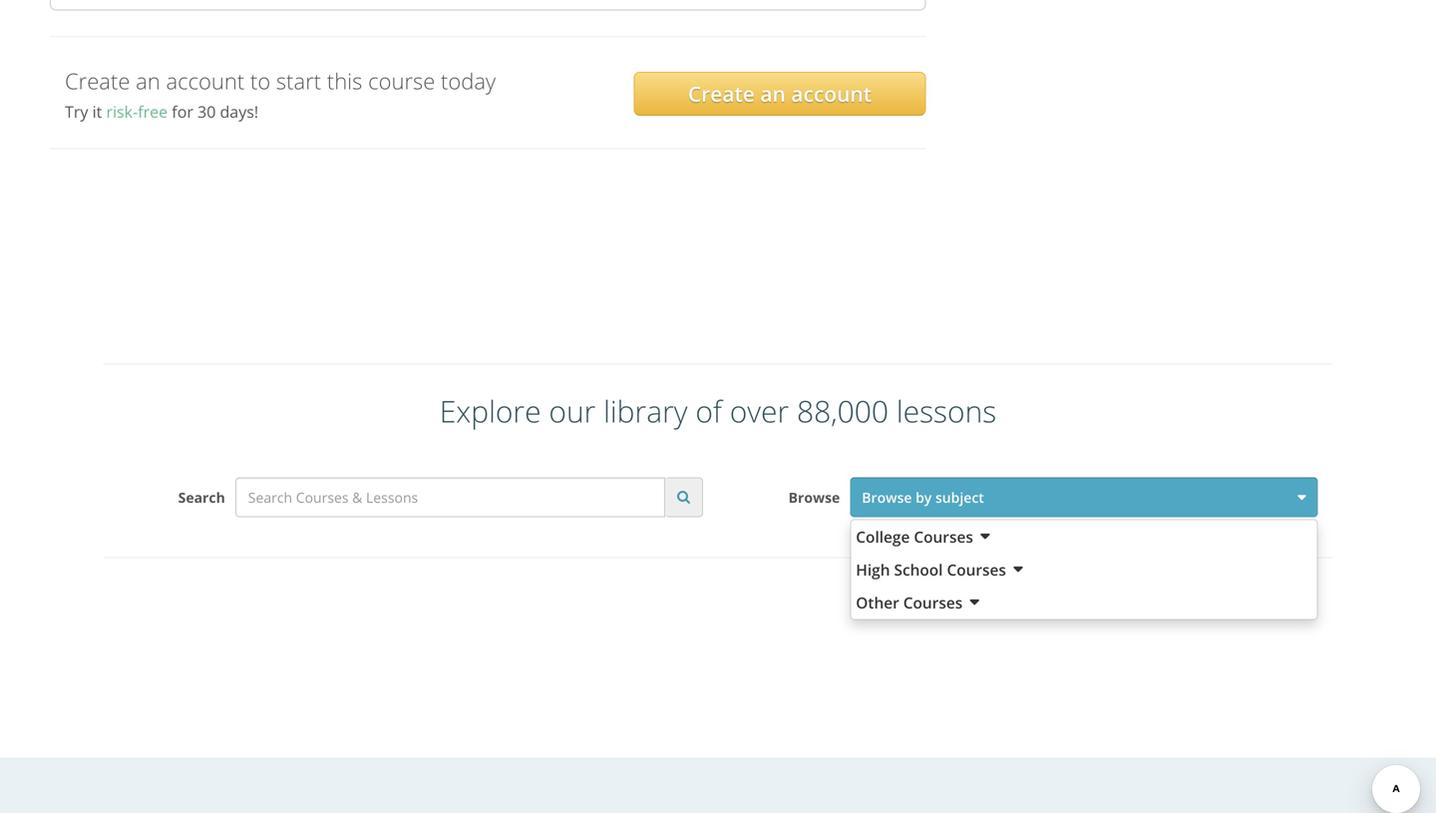 Task type: describe. For each thing, give the bounding box(es) containing it.
our
[[549, 390, 596, 431]]

high school courses
[[856, 559, 1007, 580]]

explore
[[440, 390, 541, 431]]

free
[[138, 101, 168, 122]]

other courses
[[856, 592, 963, 613]]

by
[[916, 488, 932, 507]]

create for create an account to start this course today try it risk-free for 30 days!
[[65, 66, 130, 96]]

create an account
[[688, 79, 872, 108]]

88,000 lessons
[[797, 390, 997, 431]]

risk-
[[106, 101, 138, 122]]

Search Courses & Lessons text field
[[235, 477, 665, 517]]

course
[[368, 66, 435, 96]]

bottom search button image
[[677, 490, 690, 504]]

high
[[856, 559, 890, 580]]

to
[[250, 66, 271, 96]]

it
[[92, 101, 102, 122]]

school
[[894, 559, 943, 580]]

30
[[198, 101, 216, 122]]

college courses link
[[851, 520, 1317, 553]]

create for create an account
[[688, 79, 755, 108]]

over
[[730, 390, 789, 431]]

high school courses link
[[851, 553, 1317, 586]]

create an account link
[[634, 72, 926, 116]]

search
[[178, 488, 225, 507]]

an for create an account
[[761, 79, 786, 108]]

an for create an account to start this course today try it risk-free for 30 days!
[[136, 66, 160, 96]]

browse for browse by subject
[[862, 488, 912, 507]]

other
[[856, 592, 900, 613]]



Task type: locate. For each thing, give the bounding box(es) containing it.
browse for browse
[[789, 488, 840, 507]]

account
[[166, 66, 245, 96], [791, 79, 872, 108]]

this
[[327, 66, 363, 96]]

create inside create an account to start this course today try it risk-free for 30 days!
[[65, 66, 130, 96]]

for
[[172, 101, 193, 122]]

1 horizontal spatial create
[[688, 79, 755, 108]]

create inside create an account link
[[688, 79, 755, 108]]

explore our library of over 88,000 lessons
[[440, 390, 997, 431]]

0 horizontal spatial an
[[136, 66, 160, 96]]

2 browse from the left
[[862, 488, 912, 507]]

0 horizontal spatial browse
[[789, 488, 840, 507]]

1 vertical spatial courses
[[947, 559, 1007, 580]]

subject
[[936, 488, 985, 507]]

create an account to start this course today try it risk-free for 30 days!
[[65, 66, 496, 122]]

courses up high school courses
[[914, 526, 974, 547]]

account for create an account
[[791, 79, 872, 108]]

college courses
[[856, 526, 974, 547]]

an inside create an account to start this course today try it risk-free for 30 days!
[[136, 66, 160, 96]]

0 horizontal spatial account
[[166, 66, 245, 96]]

account for create an account to start this course today try it risk-free for 30 days!
[[166, 66, 245, 96]]

browse
[[789, 488, 840, 507], [862, 488, 912, 507]]

try
[[65, 101, 88, 122]]

1 horizontal spatial an
[[761, 79, 786, 108]]

courses right school
[[947, 559, 1007, 580]]

courses
[[914, 526, 974, 547], [947, 559, 1007, 580], [904, 592, 963, 613]]

menu containing college courses
[[850, 519, 1318, 620]]

courses down high school courses
[[904, 592, 963, 613]]

an
[[136, 66, 160, 96], [761, 79, 786, 108]]

create
[[65, 66, 130, 96], [688, 79, 755, 108]]

menu
[[850, 519, 1318, 620]]

of
[[696, 390, 722, 431]]

1 browse from the left
[[789, 488, 840, 507]]

0 vertical spatial courses
[[914, 526, 974, 547]]

account inside create an account to start this course today try it risk-free for 30 days!
[[166, 66, 245, 96]]

start
[[276, 66, 321, 96]]

courses for other courses
[[904, 592, 963, 613]]

days!
[[220, 101, 259, 122]]

1 horizontal spatial account
[[791, 79, 872, 108]]

courses for college courses
[[914, 526, 974, 547]]

browse by subject
[[862, 488, 985, 507]]

today
[[441, 66, 496, 96]]

college
[[856, 526, 910, 547]]

library
[[604, 390, 688, 431]]

0 horizontal spatial create
[[65, 66, 130, 96]]

1 horizontal spatial browse
[[862, 488, 912, 507]]

other courses link
[[851, 586, 1317, 619]]

2 vertical spatial courses
[[904, 592, 963, 613]]



Task type: vqa. For each thing, say whether or not it's contained in the screenshot.
Search
yes



